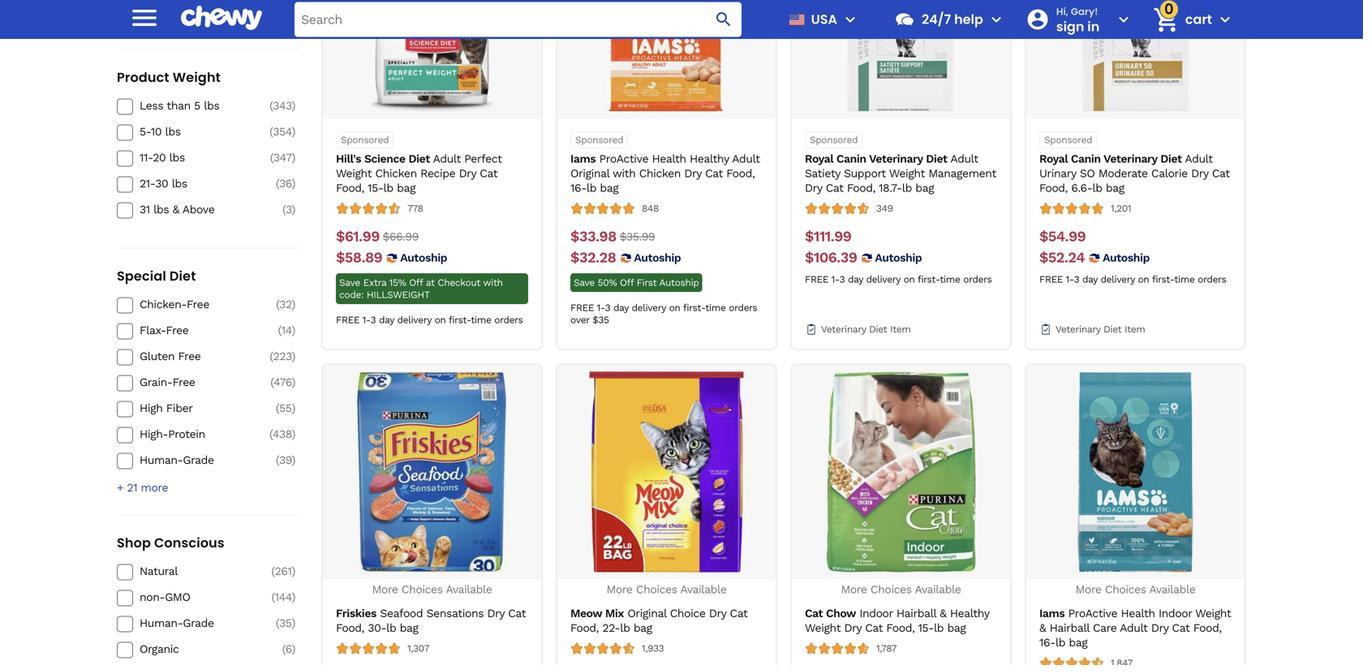 Task type: locate. For each thing, give the bounding box(es) containing it.
& inside "indoor hairball & healthy weight dry cat food, 15-lb bag"
[[940, 607, 947, 621]]

2 vertical spatial &
[[1040, 622, 1047, 635]]

more
[[141, 481, 168, 495]]

iams for &
[[1040, 607, 1065, 621]]

32
[[279, 298, 292, 311]]

) down ( 438 )
[[292, 454, 295, 467]]

autoship up at
[[400, 251, 447, 265]]

lbs right 31
[[154, 203, 169, 216]]

( 354 )
[[270, 125, 295, 138]]

less than 5 lbs
[[140, 99, 220, 112]]

$54.99 text field
[[1040, 228, 1086, 246]]

1 canin from the left
[[837, 152, 867, 166]]

veterinary diet item down $106.39 text box
[[821, 324, 911, 335]]

0 horizontal spatial indoor
[[860, 607, 893, 621]]

9 ) from the top
[[292, 376, 295, 389]]

3 ) from the top
[[292, 151, 295, 164]]

with inside save extra 15% off at checkout with code: hillsweight
[[483, 277, 503, 289]]

0 horizontal spatial iams
[[571, 152, 596, 166]]

0 vertical spatial iams
[[571, 152, 596, 166]]

) up ( 3 )
[[292, 177, 295, 190]]

available for hairball
[[915, 583, 962, 597]]

available for health
[[1150, 583, 1196, 597]]

indoor
[[860, 607, 893, 621], [1159, 607, 1193, 621]]

1 horizontal spatial original
[[628, 607, 667, 621]]

veterinary diet item for $106.39
[[821, 324, 911, 335]]

free 1-3 day delivery on first-time orders down $106.39 text box
[[805, 274, 992, 285]]

hairball left care
[[1050, 622, 1090, 635]]

iams for original
[[571, 152, 596, 166]]

royal canin veterinary diet for $54.99
[[1040, 152, 1182, 166]]

chicken-free link
[[140, 298, 255, 312]]

grade down non-gmo link
[[183, 617, 214, 630]]

1 vertical spatial human-
[[140, 617, 183, 630]]

$61.99
[[336, 228, 380, 245]]

lb
[[384, 182, 394, 195], [587, 182, 597, 195], [902, 182, 912, 195], [1093, 182, 1103, 195], [386, 622, 396, 635], [620, 622, 630, 635], [934, 622, 944, 635], [1056, 637, 1066, 650]]

4 more from the left
[[1076, 583, 1102, 597]]

5-
[[140, 125, 151, 138]]

0 vertical spatial &
[[173, 203, 179, 216]]

free 1-3 day delivery on first-time orders down the 1,201
[[1040, 274, 1227, 285]]

free inside gluten free link
[[178, 350, 201, 363]]

30
[[155, 177, 168, 190]]

choices for proactive
[[1106, 583, 1147, 597]]

lbs for 5-10 lbs
[[165, 125, 181, 138]]

0 horizontal spatial health
[[652, 152, 686, 166]]

dry
[[459, 167, 476, 180], [685, 167, 702, 180], [1192, 167, 1209, 180], [805, 182, 823, 195], [487, 607, 505, 621], [709, 607, 727, 621], [845, 622, 862, 635], [1152, 622, 1169, 635]]

lb inside adult satiety support weight management dry cat food, 18.7-lb bag
[[902, 182, 912, 195]]

1 more choices available from the left
[[372, 583, 492, 597]]

meow mix original choice dry cat food, 22-lb bag image
[[566, 372, 768, 573]]

royal canin veterinary diet adult urinary so moderate calorie dry cat food, 6.6-lb bag image
[[1035, 0, 1237, 112]]

with up $33.98 $35.99 on the top left of page
[[613, 167, 636, 180]]

sponsored for $52.24
[[1045, 134, 1093, 146]]

free down "chicken-free"
[[166, 324, 189, 337]]

more up mix
[[607, 583, 633, 597]]

) up the ( 354 )
[[292, 99, 295, 112]]

0 vertical spatial human-
[[140, 454, 183, 467]]

grade for ( 39 )
[[183, 454, 214, 467]]

free inside chicken-free link
[[187, 298, 209, 311]]

( 14 )
[[278, 324, 295, 337]]

on inside free 1-3 day delivery on first-time orders over $35
[[669, 302, 681, 314]]

delivery inside free 1-3 day delivery on first-time orders over $35
[[632, 302, 666, 314]]

health
[[652, 152, 686, 166], [1121, 607, 1156, 621]]

2 chicken from the left
[[639, 167, 681, 180]]

save up 'code:'
[[339, 277, 360, 289]]

1 veterinary diet item from the left
[[821, 324, 911, 335]]

bag inside the proactive health healthy adult original with chicken dry cat food, 16-lb bag
[[600, 182, 619, 195]]

10 ) from the top
[[292, 402, 295, 415]]

1 vertical spatial healthy
[[950, 607, 990, 621]]

proactive inside proactive health indoor weight & hairball care adult dry cat food, 16-lb bag
[[1069, 607, 1118, 621]]

0 horizontal spatial proactive
[[600, 152, 649, 166]]

time
[[940, 274, 961, 285], [1175, 274, 1195, 285], [706, 302, 726, 314], [471, 315, 492, 326]]

0 horizontal spatial canin
[[837, 152, 867, 166]]

1 human-grade from the top
[[140, 454, 214, 467]]

save inside save extra 15% off at checkout with code: hillsweight
[[339, 277, 360, 289]]

human-grade link up 'organic' link
[[140, 617, 255, 631]]

account menu image
[[1114, 10, 1134, 29]]

15- for weight
[[368, 182, 384, 195]]

0 horizontal spatial veterinary diet item
[[821, 324, 911, 335]]

care
[[1093, 622, 1117, 635]]

1 horizontal spatial indoor
[[1159, 607, 1193, 621]]

off
[[409, 277, 423, 289], [620, 277, 634, 289]]

1 vertical spatial original
[[628, 607, 667, 621]]

proactive
[[600, 152, 649, 166], [1069, 607, 1118, 621]]

canin
[[837, 152, 867, 166], [1071, 152, 1101, 166]]

2 item from the left
[[1125, 324, 1146, 335]]

2 sponsored from the left
[[576, 134, 624, 146]]

free up over on the top of the page
[[571, 302, 594, 314]]

sponsored for $106.39
[[810, 134, 858, 146]]

0 horizontal spatial off
[[409, 277, 423, 289]]

0 horizontal spatial item
[[890, 324, 911, 335]]

day
[[848, 274, 863, 285], [1083, 274, 1098, 285], [614, 302, 629, 314], [379, 315, 394, 326]]

& inside proactive health indoor weight & hairball care adult dry cat food, 16-lb bag
[[1040, 622, 1047, 635]]

menu image
[[841, 10, 860, 29]]

1 horizontal spatial chicken
[[639, 167, 681, 180]]

lbs right 20
[[169, 151, 185, 164]]

) down ( 36 )
[[292, 203, 295, 216]]

1- up $35
[[597, 302, 605, 314]]

original choice dry cat food, 22-lb bag
[[571, 607, 748, 635]]

( for 3
[[282, 203, 286, 216]]

autoship up first
[[634, 251, 681, 265]]

476
[[274, 376, 292, 389]]

sponsored up the proactive health healthy adult original with chicken dry cat food, 16-lb bag
[[576, 134, 624, 146]]

0 horizontal spatial chicken
[[375, 167, 417, 180]]

1 vertical spatial human-grade link
[[140, 617, 255, 631]]

management
[[929, 167, 997, 180]]

0 vertical spatial 16-
[[571, 182, 587, 195]]

) up '( 55 )'
[[292, 376, 295, 389]]

) up ( 36 )
[[292, 151, 295, 164]]

$52.24 text field
[[1040, 249, 1085, 267]]

more up the seafood
[[372, 583, 398, 597]]

2 available from the left
[[681, 583, 727, 597]]

royal canin veterinary diet for $111.99
[[805, 152, 948, 166]]

0 horizontal spatial royal
[[805, 152, 834, 166]]

sponsored up hill's
[[341, 134, 389, 146]]

1 horizontal spatial 15-
[[918, 622, 934, 635]]

choice
[[670, 607, 706, 621]]

2 ) from the top
[[292, 125, 295, 138]]

0 horizontal spatial 15-
[[368, 182, 384, 195]]

$106.39
[[805, 249, 858, 266]]

) up ( 144 )
[[292, 565, 295, 578]]

flax-free
[[140, 324, 189, 337]]

with
[[613, 167, 636, 180], [483, 277, 503, 289]]

healthy
[[690, 152, 729, 166], [950, 607, 990, 621]]

hi,
[[1057, 5, 1069, 18]]

choices up proactive health indoor weight & hairball care adult dry cat food, 16-lb bag at the bottom right of page
[[1106, 583, 1147, 597]]

lb inside the proactive health healthy adult original with chicken dry cat food, 16-lb bag
[[587, 182, 597, 195]]

4 available from the left
[[1150, 583, 1196, 597]]

high-protein link
[[140, 427, 255, 442]]

2 grade from the top
[[183, 617, 214, 630]]

proactive health healthy adult original with chicken dry cat food, 16-lb bag
[[571, 152, 760, 195]]

free 1-3 day delivery on first-time orders down save extra 15% off at checkout with code: hillsweight
[[336, 315, 523, 326]]

veterinary diet item for $52.24
[[1056, 324, 1146, 335]]

proactive inside the proactive health healthy adult original with chicken dry cat food, 16-lb bag
[[600, 152, 649, 166]]

31 lbs & above link
[[140, 203, 255, 217]]

0 vertical spatial proactive
[[600, 152, 649, 166]]

hillsweight
[[367, 289, 430, 301]]

proactive up care
[[1069, 607, 1118, 621]]

sponsored up urinary
[[1045, 134, 1093, 146]]

available up choice
[[681, 583, 727, 597]]

submit search image
[[714, 10, 734, 29]]

1 vertical spatial with
[[483, 277, 503, 289]]

15 ) from the top
[[292, 617, 295, 630]]

more choices available up proactive health indoor weight & hairball care adult dry cat food, 16-lb bag at the bottom right of page
[[1076, 583, 1196, 597]]

1 royal from the left
[[805, 152, 834, 166]]

free 1-3 day delivery on first-time orders for $106.39
[[805, 274, 992, 285]]

dry inside 'adult perfect weight chicken recipe dry cat food, 15-lb bag'
[[459, 167, 476, 180]]

4 choices from the left
[[1106, 583, 1147, 597]]

first-
[[918, 274, 940, 285], [1153, 274, 1175, 285], [683, 302, 706, 314], [449, 315, 471, 326]]

1 vertical spatial human-grade
[[140, 617, 214, 630]]

1 diet image from the left
[[805, 323, 818, 336]]

14 ) from the top
[[292, 591, 295, 604]]

1 grade from the top
[[183, 454, 214, 467]]

human-grade link
[[140, 453, 255, 468], [140, 617, 255, 631]]

free for grain-free
[[173, 376, 195, 389]]

4 sponsored from the left
[[1045, 134, 1093, 146]]

1 horizontal spatial proactive
[[1069, 607, 1118, 621]]

weight inside adult satiety support weight management dry cat food, 18.7-lb bag
[[890, 167, 925, 180]]

human- for ( 35 )
[[140, 617, 183, 630]]

1 horizontal spatial veterinary diet item
[[1056, 324, 1146, 335]]

0 horizontal spatial original
[[571, 167, 610, 180]]

) for ( 354 )
[[292, 125, 295, 138]]

free down 'code:'
[[336, 315, 360, 326]]

0 horizontal spatial save
[[339, 277, 360, 289]]

1,307
[[407, 643, 429, 655]]

$61.99 $66.99
[[336, 228, 419, 245]]

dry inside proactive health indoor weight & hairball care adult dry cat food, 16-lb bag
[[1152, 622, 1169, 635]]

$111.99 text field
[[805, 228, 852, 246]]

natural
[[140, 565, 178, 578]]

grade for ( 35 )
[[183, 617, 214, 630]]

human-grade down gmo
[[140, 617, 214, 630]]

2 off from the left
[[620, 277, 634, 289]]

1 horizontal spatial diet image
[[1040, 323, 1053, 336]]

( for 223
[[270, 350, 273, 363]]

choices for original
[[636, 583, 678, 597]]

adult satiety support weight management dry cat food, 18.7-lb bag
[[805, 152, 997, 195]]

0 vertical spatial with
[[613, 167, 636, 180]]

1 horizontal spatial &
[[940, 607, 947, 621]]

free for chicken-free
[[187, 298, 209, 311]]

royal canin veterinary diet adult satiety support weight management dry cat food, 18.7-lb bag image
[[801, 0, 1002, 112]]

0 vertical spatial original
[[571, 167, 610, 180]]

cat inside proactive health indoor weight & hairball care adult dry cat food, 16-lb bag
[[1173, 622, 1190, 635]]

weight inside 'adult perfect weight chicken recipe dry cat food, 15-lb bag'
[[336, 167, 372, 180]]

2 royal from the left
[[1040, 152, 1068, 166]]

( for 6
[[282, 643, 286, 656]]

free up fiber
[[173, 376, 195, 389]]

free 1-3 day delivery on first-time orders
[[805, 274, 992, 285], [1040, 274, 1227, 285], [336, 315, 523, 326]]

weight inside "indoor hairball & healthy weight dry cat food, 15-lb bag"
[[805, 622, 841, 635]]

) for ( 36 )
[[292, 177, 295, 190]]

0 vertical spatial health
[[652, 152, 686, 166]]

1 horizontal spatial off
[[620, 277, 634, 289]]

proactive up "848"
[[600, 152, 649, 166]]

1 chicken from the left
[[375, 167, 417, 180]]

0 horizontal spatial diet image
[[805, 323, 818, 336]]

4 ) from the top
[[292, 177, 295, 190]]

proactive for with
[[600, 152, 649, 166]]

diet image down $106.39 text box
[[805, 323, 818, 336]]

) down ( 14 )
[[292, 350, 295, 363]]

15- inside "indoor hairball & healthy weight dry cat food, 15-lb bag"
[[918, 622, 934, 635]]

chicken up "848"
[[639, 167, 681, 180]]

1 horizontal spatial hairball
[[1050, 622, 1090, 635]]

$66.99 text field
[[383, 228, 419, 246]]

diet image down $52.24 text box
[[1040, 323, 1053, 336]]

autoship down 349
[[875, 251, 922, 265]]

bag inside "indoor hairball & healthy weight dry cat food, 15-lb bag"
[[948, 622, 966, 635]]

time inside free 1-3 day delivery on first-time orders over $35
[[706, 302, 726, 314]]

2 human-grade link from the top
[[140, 617, 255, 631]]

6 ) from the top
[[292, 298, 295, 311]]

hill's science diet adult perfect weight chicken recipe dry cat food, 15-lb bag image
[[332, 0, 533, 112]]

1 horizontal spatial free 1-3 day delivery on first-time orders
[[805, 274, 992, 285]]

1 vertical spatial 16-
[[1040, 637, 1056, 650]]

) for ( 223 )
[[292, 350, 295, 363]]

$33.98
[[571, 228, 617, 245]]

) for ( 476 )
[[292, 376, 295, 389]]

0 vertical spatial human-grade
[[140, 454, 214, 467]]

choices up "indoor hairball & healthy weight dry cat food, 15-lb bag"
[[871, 583, 912, 597]]

1 vertical spatial hairball
[[1050, 622, 1090, 635]]

2 more choices available from the left
[[607, 583, 727, 597]]

36
[[279, 177, 292, 190]]

( for 35
[[276, 617, 279, 630]]

at
[[426, 277, 435, 289]]

cart menu image
[[1216, 10, 1235, 29]]

original right mix
[[628, 607, 667, 621]]

dry inside 'adult urinary so moderate calorie dry cat food, 6.6-lb bag'
[[1192, 167, 1209, 180]]

0 vertical spatial grade
[[183, 454, 214, 467]]

0 horizontal spatial healthy
[[690, 152, 729, 166]]

1 horizontal spatial save
[[574, 277, 595, 289]]

grain-
[[140, 376, 173, 389]]

free inside grain-free link
[[173, 376, 195, 389]]

special diet
[[117, 267, 196, 285]]

high fiber
[[140, 402, 193, 415]]

13 ) from the top
[[292, 565, 295, 578]]

5-10 lbs link
[[140, 125, 255, 139]]

orders
[[964, 274, 992, 285], [1198, 274, 1227, 285], [729, 302, 758, 314], [495, 315, 523, 326]]

21-
[[140, 177, 155, 190]]

more for indoor
[[841, 583, 867, 597]]

& for healthy
[[940, 607, 947, 621]]

2 horizontal spatial &
[[1040, 622, 1047, 635]]

0 horizontal spatial 16-
[[571, 182, 587, 195]]

save for $58.89
[[339, 277, 360, 289]]

high-protein
[[140, 428, 205, 441]]

human- down the high- at bottom left
[[140, 454, 183, 467]]

veterinary diet item down $52.24 text box
[[1056, 324, 1146, 335]]

food, inside seafood sensations dry cat food, 30-lb bag
[[336, 622, 364, 635]]

delivery down first
[[632, 302, 666, 314]]

1 save from the left
[[339, 277, 360, 289]]

dry inside adult satiety support weight management dry cat food, 18.7-lb bag
[[805, 182, 823, 195]]

1 human- from the top
[[140, 454, 183, 467]]

more choices available up "indoor hairball & healthy weight dry cat food, 15-lb bag"
[[841, 583, 962, 597]]

health inside the proactive health healthy adult original with chicken dry cat food, 16-lb bag
[[652, 152, 686, 166]]

3 more from the left
[[841, 583, 867, 597]]

item for $106.39
[[890, 324, 911, 335]]

0 horizontal spatial &
[[173, 203, 179, 216]]

) for ( 39 )
[[292, 454, 295, 467]]

zeal
[[140, 0, 161, 14]]

1 vertical spatial iams
[[1040, 607, 1065, 621]]

more for original
[[607, 583, 633, 597]]

more choices available for health
[[1076, 583, 1196, 597]]

1 human-grade link from the top
[[140, 453, 255, 468]]

0 vertical spatial healthy
[[690, 152, 729, 166]]

1 vertical spatial &
[[940, 607, 947, 621]]

) up "( 35 )"
[[292, 591, 295, 604]]

lbs inside 'link'
[[172, 177, 187, 190]]

1 horizontal spatial royal
[[1040, 152, 1068, 166]]

0 horizontal spatial with
[[483, 277, 503, 289]]

15- inside 'adult perfect weight chicken recipe dry cat food, 15-lb bag'
[[368, 182, 384, 195]]

343
[[273, 99, 292, 112]]

day down 50%
[[614, 302, 629, 314]]

meow
[[571, 607, 602, 621]]

20
[[153, 151, 166, 164]]

848
[[642, 203, 659, 214]]

2 save from the left
[[574, 277, 595, 289]]

more up chow
[[841, 583, 867, 597]]

weight
[[173, 68, 221, 86], [336, 167, 372, 180], [890, 167, 925, 180], [1196, 607, 1232, 621], [805, 622, 841, 635]]

lbs right 30 at top left
[[172, 177, 187, 190]]

lb inside 'adult perfect weight chicken recipe dry cat food, 15-lb bag'
[[384, 182, 394, 195]]

adult inside adult satiety support weight management dry cat food, 18.7-lb bag
[[951, 152, 979, 166]]

) for ( 32 )
[[292, 298, 295, 311]]

( 144 )
[[271, 591, 295, 604]]

) for ( 14 )
[[292, 324, 295, 337]]

2 human-grade from the top
[[140, 617, 214, 630]]

55
[[279, 402, 292, 415]]

1 horizontal spatial with
[[613, 167, 636, 180]]

) up ( 347 )
[[292, 125, 295, 138]]

0 vertical spatial hairball
[[897, 607, 937, 621]]

1 horizontal spatial healthy
[[950, 607, 990, 621]]

39
[[279, 454, 292, 467]]

1 sponsored from the left
[[341, 134, 389, 146]]

diet image
[[805, 323, 818, 336], [1040, 323, 1053, 336]]

hairball inside "indoor hairball & healthy weight dry cat food, 15-lb bag"
[[897, 607, 937, 621]]

1 off from the left
[[409, 277, 423, 289]]

2 indoor from the left
[[1159, 607, 1193, 621]]

free inside flax-free "link"
[[166, 324, 189, 337]]

chicken down science
[[375, 167, 417, 180]]

+
[[117, 481, 123, 495]]

1 item from the left
[[890, 324, 911, 335]]

autoship
[[400, 251, 447, 265], [634, 251, 681, 265], [875, 251, 922, 265], [1103, 251, 1150, 265], [660, 277, 699, 289]]

available up "indoor hairball & healthy weight dry cat food, 15-lb bag"
[[915, 583, 962, 597]]

free for flax-free
[[166, 324, 189, 337]]

2 royal canin veterinary diet from the left
[[1040, 152, 1182, 166]]

1 vertical spatial grade
[[183, 617, 214, 630]]

+ 21 more
[[117, 481, 168, 495]]

354
[[273, 125, 292, 138]]

) down ( 476 )
[[292, 402, 295, 415]]

on
[[904, 274, 915, 285], [1139, 274, 1150, 285], [669, 302, 681, 314], [435, 315, 446, 326]]

) up ( 6 )
[[292, 617, 295, 630]]

lbs right the 10
[[165, 125, 181, 138]]

2 more from the left
[[607, 583, 633, 597]]

dry inside original choice dry cat food, 22-lb bag
[[709, 607, 727, 621]]

1 horizontal spatial item
[[1125, 324, 1146, 335]]

0 horizontal spatial free 1-3 day delivery on first-time orders
[[336, 315, 523, 326]]

available up the sensations
[[446, 583, 492, 597]]

weight inside proactive health indoor weight & hairball care adult dry cat food, 16-lb bag
[[1196, 607, 1232, 621]]

bag inside seafood sensations dry cat food, 30-lb bag
[[400, 622, 418, 635]]

11 ) from the top
[[292, 428, 295, 441]]

first- inside free 1-3 day delivery on first-time orders over $35
[[683, 302, 706, 314]]

human- for ( 39 )
[[140, 454, 183, 467]]

chicken-
[[140, 298, 187, 311]]

Search text field
[[295, 2, 742, 37]]

more choices available up seafood sensations dry cat food, 30-lb bag
[[372, 583, 492, 597]]

cat inside adult satiety support weight management dry cat food, 18.7-lb bag
[[826, 182, 844, 195]]

gluten free link
[[140, 349, 255, 364]]

16-
[[571, 182, 587, 195], [1040, 637, 1056, 650]]

3 more choices available from the left
[[841, 583, 962, 597]]

1 vertical spatial proactive
[[1069, 607, 1118, 621]]

1 horizontal spatial canin
[[1071, 152, 1101, 166]]

more up care
[[1076, 583, 1102, 597]]

free inside free 1-3 day delivery on first-time orders over $35
[[571, 302, 594, 314]]

grade down high-protein "link" on the bottom left of page
[[183, 454, 214, 467]]

2 human- from the top
[[140, 617, 183, 630]]

adult inside 'adult perfect weight chicken recipe dry cat food, 15-lb bag'
[[433, 152, 461, 166]]

choices up original choice dry cat food, 22-lb bag
[[636, 583, 678, 597]]

dry inside "indoor hairball & healthy weight dry cat food, 15-lb bag"
[[845, 622, 862, 635]]

day down $52.24 text box
[[1083, 274, 1098, 285]]

so
[[1080, 167, 1095, 180]]

2 veterinary diet item from the left
[[1056, 324, 1146, 335]]

1 vertical spatial health
[[1121, 607, 1156, 621]]

1 horizontal spatial health
[[1121, 607, 1156, 621]]

human-grade link for ( 35 )
[[140, 617, 255, 631]]

lbs for 11-20 lbs
[[169, 151, 185, 164]]

royal canin veterinary diet up support
[[805, 152, 948, 166]]

1- down $106.39 text box
[[832, 274, 840, 285]]

5 ) from the top
[[292, 203, 295, 216]]

0 vertical spatial 15-
[[368, 182, 384, 195]]

human- up organic
[[140, 617, 183, 630]]

hairball
[[897, 607, 937, 621], [1050, 622, 1090, 635]]

cat inside the proactive health healthy adult original with chicken dry cat food, 16-lb bag
[[705, 167, 723, 180]]

2 diet image from the left
[[1040, 323, 1053, 336]]

7 ) from the top
[[292, 324, 295, 337]]

bag inside original choice dry cat food, 22-lb bag
[[634, 622, 652, 635]]

canin up the 'so'
[[1071, 152, 1101, 166]]

1 horizontal spatial iams
[[1040, 607, 1065, 621]]

human-grade for ( 39 )
[[140, 454, 214, 467]]

conscious
[[154, 534, 225, 552]]

16 ) from the top
[[292, 643, 295, 656]]

1 vertical spatial 15-
[[918, 622, 934, 635]]

$35.99
[[620, 230, 655, 244]]

choices up the seafood
[[402, 583, 443, 597]]

12 ) from the top
[[292, 454, 295, 467]]

sponsored up satiety
[[810, 134, 858, 146]]

royal for $111.99
[[805, 152, 834, 166]]

choices for indoor
[[871, 583, 912, 597]]

1 choices from the left
[[402, 583, 443, 597]]

with right checkout
[[483, 277, 503, 289]]

natural link
[[140, 565, 255, 579]]

$32.28 text field
[[571, 249, 616, 267]]

2 choices from the left
[[636, 583, 678, 597]]

more choices available up choice
[[607, 583, 727, 597]]

1 available from the left
[[446, 583, 492, 597]]

0 horizontal spatial royal canin veterinary diet
[[805, 152, 948, 166]]

$35.99 text field
[[620, 228, 655, 246]]

15-
[[368, 182, 384, 195], [918, 622, 934, 635]]

1 horizontal spatial royal canin veterinary diet
[[1040, 152, 1182, 166]]

more choices available for sensations
[[372, 583, 492, 597]]

off right 50%
[[620, 277, 634, 289]]

product
[[117, 68, 169, 86]]

veterinary
[[869, 152, 923, 166], [1104, 152, 1158, 166], [821, 324, 866, 335], [1056, 324, 1101, 335]]

1 ) from the top
[[292, 99, 295, 112]]

save left 50%
[[574, 277, 595, 289]]

1 royal canin veterinary diet from the left
[[805, 152, 948, 166]]

royal up satiety
[[805, 152, 834, 166]]

3
[[286, 203, 292, 216], [840, 274, 845, 285], [1074, 274, 1080, 285], [605, 302, 611, 314], [371, 315, 376, 326]]

) down "( 35 )"
[[292, 643, 295, 656]]

autoship down the 1,201
[[1103, 251, 1150, 265]]

adult inside 'adult urinary so moderate calorie dry cat food, 6.6-lb bag'
[[1185, 152, 1213, 166]]

) up ( 14 )
[[292, 298, 295, 311]]

0 horizontal spatial hairball
[[897, 607, 937, 621]]

2 canin from the left
[[1071, 152, 1101, 166]]

hairball up '1,787'
[[897, 607, 937, 621]]

free down flax-free "link"
[[178, 350, 201, 363]]

sponsored for $58.89
[[341, 134, 389, 146]]

16- inside proactive health indoor weight & hairball care adult dry cat food, 16-lb bag
[[1040, 637, 1056, 650]]

royal up urinary
[[1040, 152, 1068, 166]]

3 available from the left
[[915, 583, 962, 597]]

1 more from the left
[[372, 583, 398, 597]]

adult inside the proactive health healthy adult original with chicken dry cat food, 16-lb bag
[[732, 152, 760, 166]]

4 more choices available from the left
[[1076, 583, 1196, 597]]

lbs for 21-30 lbs
[[172, 177, 187, 190]]

health for adult
[[1121, 607, 1156, 621]]

2 horizontal spatial free 1-3 day delivery on first-time orders
[[1040, 274, 1227, 285]]

3 sponsored from the left
[[810, 134, 858, 146]]

3 up $35
[[605, 302, 611, 314]]

1 horizontal spatial 16-
[[1040, 637, 1056, 650]]

chewy support image
[[895, 9, 916, 30]]

8 ) from the top
[[292, 350, 295, 363]]

) down ( 32 )
[[292, 324, 295, 337]]

cat inside "indoor hairball & healthy weight dry cat food, 15-lb bag"
[[865, 622, 883, 635]]

1 indoor from the left
[[860, 607, 893, 621]]

cat chow indoor hairball & healthy weight dry cat food, 15-lb bag image
[[801, 372, 1002, 573]]

menu image
[[128, 1, 161, 34]]

( 3 )
[[282, 203, 295, 216]]

health inside proactive health indoor weight & hairball care adult dry cat food, 16-lb bag
[[1121, 607, 1156, 621]]

original up $33.98
[[571, 167, 610, 180]]

lb inside "indoor hairball & healthy weight dry cat food, 15-lb bag"
[[934, 622, 944, 635]]

chicken inside 'adult perfect weight chicken recipe dry cat food, 15-lb bag'
[[375, 167, 417, 180]]

( for 14
[[278, 324, 281, 337]]

diet image for $52.24
[[1040, 323, 1053, 336]]

dry inside seafood sensations dry cat food, 30-lb bag
[[487, 607, 505, 621]]

save
[[339, 277, 360, 289], [574, 277, 595, 289]]

3 choices from the left
[[871, 583, 912, 597]]

0 vertical spatial human-grade link
[[140, 453, 255, 468]]



Task type: vqa. For each thing, say whether or not it's contained in the screenshot.
Pro
no



Task type: describe. For each thing, give the bounding box(es) containing it.
health for dry
[[652, 152, 686, 166]]

bag inside 'adult perfect weight chicken recipe dry cat food, 15-lb bag'
[[397, 182, 416, 195]]

18.7-
[[879, 182, 902, 195]]

delivery down the 1,201
[[1101, 274, 1136, 285]]

friskies seafood sensations dry cat food, 30-lb bag image
[[332, 372, 533, 573]]

items image
[[1152, 5, 1181, 34]]

chicken-free
[[140, 298, 209, 311]]

free down $106.39 text box
[[805, 274, 829, 285]]

( 32 )
[[276, 298, 295, 311]]

( 6 )
[[282, 643, 295, 656]]

more choices available for hairball
[[841, 583, 962, 597]]

sign
[[1057, 17, 1085, 36]]

gluten
[[140, 350, 175, 363]]

3 down $52.24 text box
[[1074, 274, 1080, 285]]

less than 5 lbs link
[[140, 99, 255, 113]]

) for ( 6 )
[[292, 643, 295, 656]]

$66.99
[[383, 230, 419, 244]]

friskies
[[336, 607, 377, 621]]

food, inside proactive health indoor weight & hairball care adult dry cat food, 16-lb bag
[[1194, 622, 1222, 635]]

usa button
[[782, 0, 860, 39]]

lb inside proactive health indoor weight & hairball care adult dry cat food, 16-lb bag
[[1056, 637, 1066, 650]]

bag inside adult satiety support weight management dry cat food, 18.7-lb bag
[[916, 182, 934, 195]]

zeal canada
[[140, 0, 204, 14]]

31
[[140, 203, 150, 216]]

adult for $52.24
[[1185, 152, 1213, 166]]

21-30 lbs
[[140, 177, 187, 190]]

human-grade link for ( 39 )
[[140, 453, 255, 468]]

778
[[407, 203, 423, 214]]

) for ( 35 )
[[292, 617, 295, 630]]

( 223 )
[[270, 350, 295, 363]]

veterinary down $52.24 text box
[[1056, 324, 1101, 335]]

$58.89 text field
[[336, 249, 383, 267]]

original inside the proactive health healthy adult original with chicken dry cat food, 16-lb bag
[[571, 167, 610, 180]]

canin for $111.99
[[837, 152, 867, 166]]

adult inside proactive health indoor weight & hairball care adult dry cat food, 16-lb bag
[[1120, 622, 1148, 635]]

adult for $58.89
[[433, 152, 461, 166]]

organic
[[140, 643, 179, 656]]

$61.99 text field
[[336, 228, 380, 246]]

food, inside "indoor hairball & healthy weight dry cat food, 15-lb bag"
[[887, 622, 915, 635]]

science
[[364, 152, 406, 166]]

less
[[140, 99, 163, 112]]

food, inside original choice dry cat food, 22-lb bag
[[571, 622, 599, 635]]

delivery down 349
[[867, 274, 901, 285]]

free 1-3 day delivery on first-time orders for $52.24
[[1040, 274, 1227, 285]]

day inside free 1-3 day delivery on first-time orders over $35
[[614, 302, 629, 314]]

24/7 help link
[[888, 0, 984, 39]]

more choices available for choice
[[607, 583, 727, 597]]

veterinary up 18.7-
[[869, 152, 923, 166]]

hairball inside proactive health indoor weight & hairball care adult dry cat food, 16-lb bag
[[1050, 622, 1090, 635]]

available for choice
[[681, 583, 727, 597]]

( 35 )
[[276, 617, 295, 630]]

veterinary up the moderate
[[1104, 152, 1158, 166]]

3 down $106.39 text box
[[840, 274, 845, 285]]

3 inside free 1-3 day delivery on first-time orders over $35
[[605, 302, 611, 314]]

support
[[844, 167, 886, 180]]

$33.98 text field
[[571, 228, 617, 246]]

adult urinary so moderate calorie dry cat food, 6.6-lb bag
[[1040, 152, 1230, 195]]

save 50% off first autoship
[[574, 277, 699, 289]]

save extra 15% off at checkout with code: hillsweight
[[339, 277, 503, 301]]

cat inside seafood sensations dry cat food, 30-lb bag
[[508, 607, 526, 621]]

original inside original choice dry cat food, 22-lb bag
[[628, 607, 667, 621]]

( 39 )
[[276, 454, 295, 467]]

sponsored for $32.28
[[576, 134, 624, 146]]

orders inside free 1-3 day delivery on first-time orders over $35
[[729, 302, 758, 314]]

free 1-3 day delivery on first-time orders over $35
[[571, 302, 758, 326]]

cat inside original choice dry cat food, 22-lb bag
[[730, 607, 748, 621]]

human-grade for ( 35 )
[[140, 617, 214, 630]]

347
[[273, 151, 292, 164]]

adult for $106.39
[[951, 152, 979, 166]]

dry inside the proactive health healthy adult original with chicken dry cat food, 16-lb bag
[[685, 167, 702, 180]]

shop conscious
[[117, 534, 225, 552]]

item for $52.24
[[1125, 324, 1146, 335]]

zeal canada link
[[140, 0, 255, 15]]

1,933
[[642, 643, 664, 655]]

( for 354
[[270, 125, 273, 138]]

grain-free link
[[140, 375, 255, 390]]

with inside the proactive health healthy adult original with chicken dry cat food, 16-lb bag
[[613, 167, 636, 180]]

urinary
[[1040, 167, 1077, 180]]

11-
[[140, 151, 153, 164]]

chewy home image
[[181, 0, 262, 36]]

iams proactive health indoor weight & hairball care adult dry cat food, 16-lb bag image
[[1035, 372, 1237, 573]]

bag inside proactive health indoor weight & hairball care adult dry cat food, 16-lb bag
[[1069, 637, 1088, 650]]

( 36 )
[[276, 177, 295, 190]]

food, inside adult satiety support weight management dry cat food, 18.7-lb bag
[[847, 182, 876, 195]]

indoor inside proactive health indoor weight & hairball care adult dry cat food, 16-lb bag
[[1159, 607, 1193, 621]]

calorie
[[1152, 167, 1188, 180]]

5
[[194, 99, 200, 112]]

day down $106.39 text box
[[848, 274, 863, 285]]

3 down ( 36 )
[[286, 203, 292, 216]]

35
[[279, 617, 292, 630]]

over
[[571, 315, 590, 326]]

( for 347
[[270, 151, 273, 164]]

autoship for $106.39
[[875, 251, 922, 265]]

$54.99
[[1040, 228, 1086, 245]]

Product search field
[[295, 2, 742, 37]]

( for 39
[[276, 454, 279, 467]]

lb inside seafood sensations dry cat food, 30-lb bag
[[386, 622, 396, 635]]

moderate
[[1099, 167, 1148, 180]]

perfect
[[465, 152, 502, 166]]

seafood sensations dry cat food, 30-lb bag
[[336, 607, 526, 635]]

free for gluten free
[[178, 350, 201, 363]]

31 lbs & above
[[140, 203, 215, 216]]

$35
[[593, 315, 609, 326]]

autoship right first
[[660, 277, 699, 289]]

gary!
[[1071, 5, 1099, 18]]

free down $52.24 text box
[[1040, 274, 1064, 285]]

( for 438
[[269, 428, 273, 441]]

1- inside free 1-3 day delivery on first-time orders over $35
[[597, 302, 605, 314]]

16- inside the proactive health healthy adult original with chicken dry cat food, 16-lb bag
[[571, 182, 587, 195]]

help menu image
[[987, 10, 1006, 29]]

indoor inside "indoor hairball & healthy weight dry cat food, 15-lb bag"
[[860, 607, 893, 621]]

) for ( 3 )
[[292, 203, 295, 216]]

proactive for hairball
[[1069, 607, 1118, 621]]

1- down $52.24 text box
[[1066, 274, 1074, 285]]

$52.24
[[1040, 249, 1085, 266]]

autoship for $32.28
[[634, 251, 681, 265]]

food, inside 'adult urinary so moderate calorie dry cat food, 6.6-lb bag'
[[1040, 182, 1068, 195]]

iams proactive health healthy adult original with chicken dry cat food, 16-lb bag image
[[566, 0, 768, 112]]

food, inside 'adult perfect weight chicken recipe dry cat food, 15-lb bag'
[[336, 182, 364, 195]]

144
[[275, 591, 292, 604]]

product weight
[[117, 68, 221, 86]]

autoship for $52.24
[[1103, 251, 1150, 265]]

( for 261
[[271, 565, 275, 578]]

$111.99
[[805, 228, 852, 245]]

veterinary down $106.39 text box
[[821, 324, 866, 335]]

15- for &
[[918, 622, 934, 635]]

usa
[[811, 10, 838, 28]]

fiber
[[166, 402, 193, 415]]

code:
[[339, 289, 364, 301]]

438
[[273, 428, 292, 441]]

( for 36
[[276, 177, 279, 190]]

1- down 'code:'
[[363, 315, 371, 326]]

food, inside the proactive health healthy adult original with chicken dry cat food, 16-lb bag
[[727, 167, 755, 180]]

cat inside 'adult perfect weight chicken recipe dry cat food, 15-lb bag'
[[480, 167, 498, 180]]

( for 32
[[276, 298, 279, 311]]

day down hillsweight
[[379, 315, 394, 326]]

hill's science diet
[[336, 152, 430, 166]]

lb inside 'adult urinary so moderate calorie dry cat food, 6.6-lb bag'
[[1093, 182, 1103, 195]]

( for 476
[[271, 376, 274, 389]]

special
[[117, 267, 166, 285]]

flax-
[[140, 324, 166, 337]]

cart
[[1186, 10, 1213, 28]]

cat inside 'adult urinary so moderate calorie dry cat food, 6.6-lb bag'
[[1213, 167, 1230, 180]]

lb inside original choice dry cat food, 22-lb bag
[[620, 622, 630, 635]]

recipe
[[421, 167, 456, 180]]

than
[[167, 99, 191, 112]]

more for proactive
[[1076, 583, 1102, 597]]

) for ( 347 )
[[292, 151, 295, 164]]

( for 343
[[270, 99, 273, 112]]

choices for seafood
[[402, 583, 443, 597]]

more for seafood
[[372, 583, 398, 597]]

$33.98 $35.99
[[571, 228, 655, 245]]

) for ( 438 )
[[292, 428, 295, 441]]

( for 55
[[276, 402, 279, 415]]

healthy inside "indoor hairball & healthy weight dry cat food, 15-lb bag"
[[950, 607, 990, 621]]

above
[[182, 203, 215, 216]]

bag inside 'adult urinary so moderate calorie dry cat food, 6.6-lb bag'
[[1106, 182, 1125, 195]]

extra
[[363, 277, 387, 289]]

organic link
[[140, 643, 255, 657]]

autoship for $58.89
[[400, 251, 447, 265]]

& for above
[[173, 203, 179, 216]]

) for ( 343 )
[[292, 99, 295, 112]]

1,787
[[877, 643, 897, 655]]

save for $32.28
[[574, 277, 595, 289]]

gmo
[[165, 591, 190, 604]]

high-
[[140, 428, 168, 441]]

lbs right 5
[[204, 99, 220, 112]]

canin for $54.99
[[1071, 152, 1101, 166]]

21
[[127, 481, 137, 495]]

first
[[637, 277, 657, 289]]

seafood
[[380, 607, 423, 621]]

available for sensations
[[446, 583, 492, 597]]

proactive health indoor weight & hairball care adult dry cat food, 16-lb bag
[[1040, 607, 1232, 650]]

delivery down hillsweight
[[397, 315, 432, 326]]

223
[[273, 350, 292, 363]]

( for 144
[[271, 591, 275, 604]]

) for ( 144 )
[[292, 591, 295, 604]]

50%
[[598, 277, 617, 289]]

3 down hillsweight
[[371, 315, 376, 326]]

off inside save extra 15% off at checkout with code: hillsweight
[[409, 277, 423, 289]]

royal for $54.99
[[1040, 152, 1068, 166]]

diet image for $106.39
[[805, 323, 818, 336]]

$106.39 text field
[[805, 249, 858, 267]]

11-20 lbs link
[[140, 151, 255, 165]]

high fiber link
[[140, 401, 255, 416]]

) for ( 261 )
[[292, 565, 295, 578]]

11-20 lbs
[[140, 151, 185, 164]]

chicken inside the proactive health healthy adult original with chicken dry cat food, 16-lb bag
[[639, 167, 681, 180]]

non-
[[140, 591, 165, 604]]

10
[[151, 125, 162, 138]]

) for ( 55 )
[[292, 402, 295, 415]]

hi, gary! sign in
[[1057, 5, 1100, 36]]

healthy inside the proactive health healthy adult original with chicken dry cat food, 16-lb bag
[[690, 152, 729, 166]]

gluten free
[[140, 350, 201, 363]]



